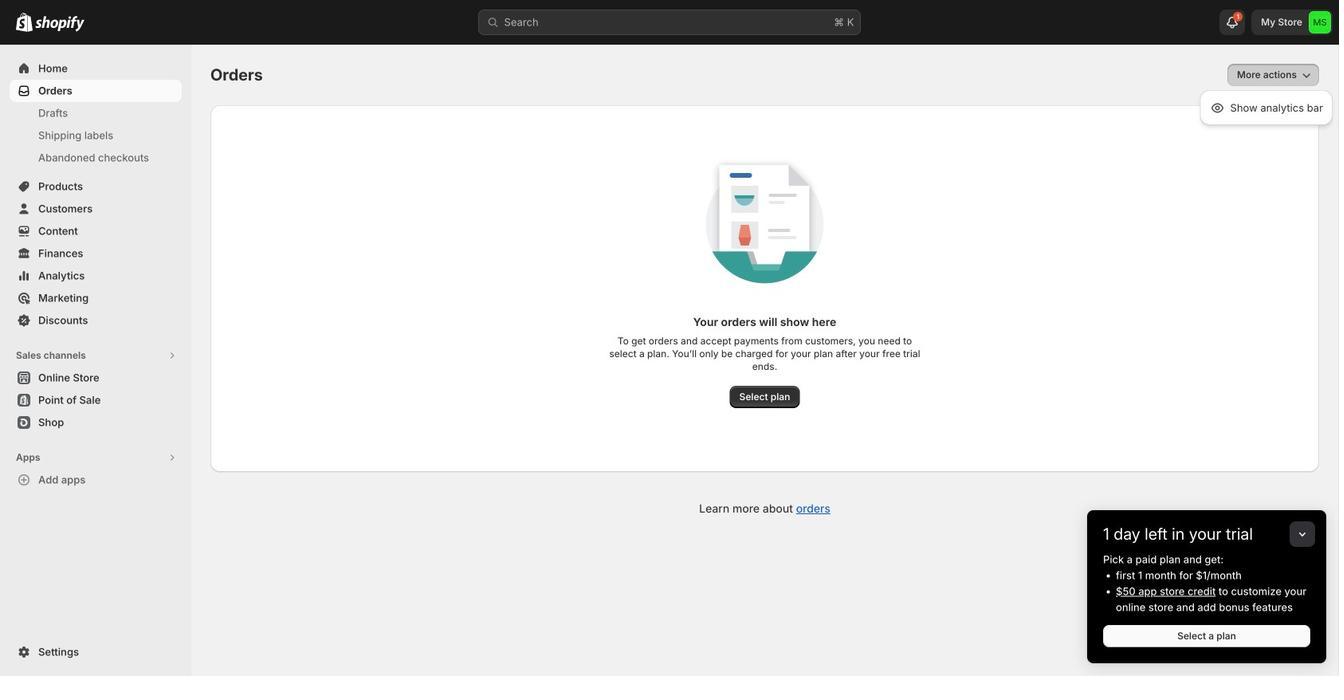 Task type: locate. For each thing, give the bounding box(es) containing it.
shopify image
[[16, 13, 33, 32], [35, 16, 85, 32]]

0 horizontal spatial shopify image
[[16, 13, 33, 32]]



Task type: vqa. For each thing, say whether or not it's contained in the screenshot.
My Store ICON
yes



Task type: describe. For each thing, give the bounding box(es) containing it.
my store image
[[1309, 11, 1332, 33]]

1 horizontal spatial shopify image
[[35, 16, 85, 32]]



